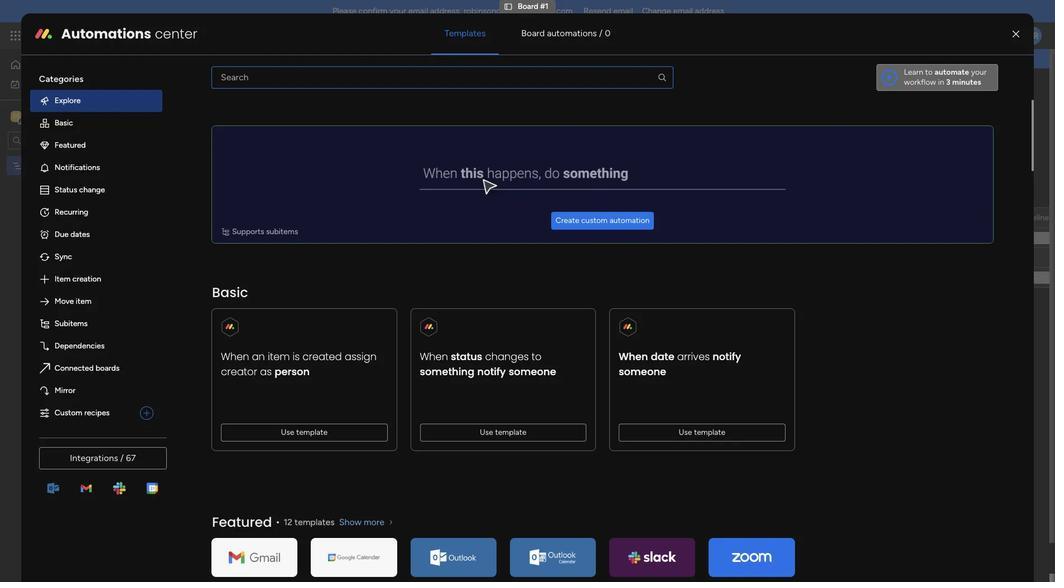 Task type: locate. For each thing, give the bounding box(es) containing it.
table button
[[232, 120, 267, 138]]

notify right arrives at the right
[[713, 350, 741, 364]]

2 table from the left
[[240, 124, 259, 133]]

sync option
[[30, 246, 162, 268]]

2 vertical spatial /
[[120, 453, 124, 464]]

#1 inside list box
[[49, 161, 57, 170]]

0 horizontal spatial /
[[120, 453, 124, 464]]

2 horizontal spatial to
[[925, 67, 933, 77]]

board #1 up board automations / 0 at the top of page
[[518, 2, 549, 11]]

main table button
[[169, 120, 232, 138]]

2 horizontal spatial use template button
[[619, 424, 785, 442]]

1 vertical spatial notify
[[477, 365, 506, 379]]

in
[[938, 78, 944, 87]]

1 vertical spatial main
[[186, 124, 203, 133]]

featured up "notifications"
[[55, 141, 86, 150]]

2 horizontal spatial email
[[673, 6, 693, 16]]

is up person at bottom
[[293, 350, 300, 364]]

0 vertical spatial /
[[599, 28, 603, 38]]

email for resend email
[[613, 6, 633, 16]]

/ left 67
[[120, 453, 124, 464]]

1 horizontal spatial use template
[[480, 428, 527, 437]]

1 someone from the left
[[509, 365, 556, 379]]

use template for person
[[281, 428, 328, 437]]

1 horizontal spatial someone
[[619, 365, 666, 379]]

main inside workspace selection element
[[26, 111, 45, 121]]

board down robinsongreg175@gmail.com at the top of the page
[[521, 28, 545, 38]]

1 horizontal spatial 1
[[1051, 213, 1054, 222]]

work right my
[[37, 79, 54, 88]]

your workflow in
[[904, 67, 987, 87]]

automations
[[61, 25, 151, 43]]

main for main workspace
[[26, 111, 45, 121]]

main table
[[186, 124, 223, 133]]

use template button for person
[[221, 424, 387, 442]]

0 horizontal spatial when
[[221, 350, 249, 364]]

0 vertical spatial #1
[[540, 2, 549, 11]]

someone down changes
[[509, 365, 556, 379]]

due dates option
[[30, 224, 162, 246]]

table left table button
[[205, 124, 223, 133]]

1 horizontal spatial use template button
[[420, 424, 586, 442]]

1 vertical spatial basic
[[212, 283, 248, 302]]

remove from favorites image
[[274, 84, 286, 95]]

1 horizontal spatial work
[[90, 29, 110, 42]]

#1
[[540, 2, 549, 11], [226, 77, 248, 102], [49, 161, 57, 170]]

featured left 12
[[212, 513, 272, 532]]

2 vertical spatial to
[[532, 350, 542, 364]]

3 use from the left
[[679, 428, 692, 437]]

main inside button
[[186, 124, 203, 133]]

main up new project
[[186, 124, 203, 133]]

2 template from the left
[[495, 428, 527, 437]]

invite
[[976, 85, 996, 94]]

1 use template from the left
[[281, 428, 328, 437]]

0 vertical spatial basic
[[55, 118, 73, 128]]

item creation
[[55, 275, 101, 284]]

3 when from the left
[[619, 350, 648, 364]]

3 left subitems
[[238, 233, 242, 243]]

Search in workspace field
[[23, 134, 93, 147]]

use for status
[[480, 428, 493, 437]]

2 vertical spatial #1
[[49, 161, 57, 170]]

0 horizontal spatial use template
[[281, 428, 328, 437]]

1 vertical spatial project
[[211, 233, 236, 243]]

1 horizontal spatial item
[[268, 350, 290, 364]]

basic inside option
[[55, 118, 73, 128]]

1 vertical spatial item
[[268, 350, 290, 364]]

select product image
[[10, 30, 21, 41]]

1 horizontal spatial 3
[[946, 78, 951, 87]]

None search field
[[211, 66, 674, 89]]

board #1 down search in workspace field
[[26, 161, 57, 170]]

1 horizontal spatial template
[[495, 428, 527, 437]]

this  board is visible to anyone on the web with a shareable link
[[485, 54, 731, 64]]

recipes
[[84, 408, 110, 418]]

invite / 1
[[976, 85, 1006, 94]]

notify down changes
[[477, 365, 506, 379]]

when left date
[[619, 350, 648, 364]]

confirm
[[359, 6, 388, 16]]

0 horizontal spatial board #1
[[26, 161, 57, 170]]

mirror
[[55, 386, 75, 396]]

1 use from the left
[[281, 428, 294, 437]]

item
[[76, 297, 91, 306], [268, 350, 290, 364]]

2 when from the left
[[420, 350, 448, 364]]

0 vertical spatial notify
[[713, 350, 741, 364]]

0 vertical spatial work
[[90, 29, 110, 42]]

mirror option
[[30, 380, 162, 402]]

#1 up board automations / 0 at the top of page
[[540, 2, 549, 11]]

0 vertical spatial 1
[[1002, 85, 1006, 94]]

use
[[281, 428, 294, 437], [480, 428, 493, 437], [679, 428, 692, 437]]

2 use template from the left
[[480, 428, 527, 437]]

create
[[556, 216, 579, 225]]

0 vertical spatial minutes
[[953, 78, 981, 87]]

3 use template from the left
[[679, 428, 725, 437]]

activity
[[903, 85, 930, 94]]

0 vertical spatial featured
[[55, 141, 86, 150]]

0 horizontal spatial to
[[532, 350, 542, 364]]

timeline 1
[[1020, 213, 1054, 222]]

new project button
[[169, 150, 221, 167]]

1 vertical spatial is
[[293, 350, 300, 364]]

categories heading
[[30, 64, 162, 90]]

use template
[[281, 428, 328, 437], [480, 428, 527, 437], [679, 428, 725, 437]]

2 vertical spatial board #1
[[26, 161, 57, 170]]

workspace selection element
[[11, 110, 93, 124]]

boards
[[96, 364, 120, 373]]

change email address
[[642, 6, 724, 16]]

table down show board description icon
[[240, 124, 259, 133]]

creation
[[72, 275, 101, 284]]

2 horizontal spatial use template
[[679, 428, 725, 437]]

/ for invite / 1
[[997, 85, 1001, 94]]

someone down date
[[619, 365, 666, 379]]

email
[[408, 6, 428, 16], [613, 6, 633, 16], [673, 6, 693, 16]]

link
[[718, 54, 731, 64]]

0 vertical spatial to
[[564, 54, 572, 64]]

when inside when date arrives notify someone
[[619, 350, 648, 364]]

3 template from the left
[[694, 428, 725, 437]]

item inside when an item is created   assign creator as
[[268, 350, 290, 364]]

1 vertical spatial /
[[997, 85, 1001, 94]]

0 horizontal spatial item
[[76, 297, 91, 306]]

project right new
[[192, 153, 217, 163]]

0 horizontal spatial table
[[205, 124, 223, 133]]

something
[[420, 365, 475, 379]]

basic up search in workspace field
[[55, 118, 73, 128]]

0 horizontal spatial #1
[[49, 161, 57, 170]]

to up workflow
[[925, 67, 933, 77]]

1 vertical spatial #1
[[226, 77, 248, 102]]

sync
[[55, 252, 72, 262]]

1 horizontal spatial your
[[971, 67, 987, 77]]

2 use template button from the left
[[420, 424, 586, 442]]

basic
[[55, 118, 73, 128], [212, 283, 248, 302]]

3 right in
[[946, 78, 951, 87]]

plans
[[210, 31, 229, 40]]

/ right invite
[[997, 85, 1001, 94]]

to right changes
[[532, 350, 542, 364]]

0 horizontal spatial email
[[408, 6, 428, 16]]

1 vertical spatial 3
[[238, 233, 242, 243]]

0 horizontal spatial basic
[[55, 118, 73, 128]]

integrate
[[845, 124, 877, 134]]

email right change in the right of the page
[[673, 6, 693, 16]]

1 horizontal spatial to
[[564, 54, 572, 64]]

0 vertical spatial project
[[192, 153, 217, 163]]

0 horizontal spatial 3
[[238, 233, 242, 243]]

3 use template button from the left
[[619, 424, 785, 442]]

template
[[296, 428, 328, 437], [495, 428, 527, 437], [694, 428, 725, 437]]

0 horizontal spatial template
[[296, 428, 328, 437]]

1 horizontal spatial table
[[240, 124, 259, 133]]

board
[[518, 2, 538, 11], [521, 28, 545, 38], [170, 77, 222, 102], [26, 161, 47, 170]]

1 vertical spatial featured
[[212, 513, 272, 532]]

board #1 up main table at the top of the page
[[170, 77, 248, 102]]

1 horizontal spatial email
[[613, 6, 633, 16]]

changes
[[485, 350, 529, 364]]

0 horizontal spatial use
[[281, 428, 294, 437]]

1 horizontal spatial notify
[[713, 350, 741, 364]]

your up the invite / 1 button
[[971, 67, 987, 77]]

#1 down search in workspace field
[[49, 161, 57, 170]]

when
[[221, 350, 249, 364], [420, 350, 448, 364], [619, 350, 648, 364]]

template for date
[[694, 428, 725, 437]]

minutes down "automate"
[[953, 78, 981, 87]]

2 horizontal spatial when
[[619, 350, 648, 364]]

move
[[55, 297, 74, 306]]

item up as
[[268, 350, 290, 364]]

categories list box
[[30, 64, 171, 425]]

0
[[605, 28, 611, 38]]

0 vertical spatial 3
[[946, 78, 951, 87]]

change
[[79, 185, 105, 195]]

2 horizontal spatial board #1
[[518, 2, 549, 11]]

1 email from the left
[[408, 6, 428, 16]]

move item
[[55, 297, 91, 306]]

1 vertical spatial work
[[37, 79, 54, 88]]

use template button for status
[[420, 424, 586, 442]]

main for main table
[[186, 124, 203, 133]]

item
[[55, 275, 71, 284]]

2 horizontal spatial #1
[[540, 2, 549, 11]]

0 horizontal spatial someone
[[509, 365, 556, 379]]

0 horizontal spatial work
[[37, 79, 54, 88]]

1 right timeline
[[1051, 213, 1054, 222]]

email left address:
[[408, 6, 428, 16]]

shareable
[[678, 54, 716, 64]]

2 use from the left
[[480, 428, 493, 437]]

is inside when an item is created   assign creator as
[[293, 350, 300, 364]]

1 vertical spatial your
[[971, 67, 987, 77]]

Notes field
[[636, 212, 663, 224]]

work
[[90, 29, 110, 42], [37, 79, 54, 88]]

nov 23
[[481, 234, 505, 242]]

0 vertical spatial item
[[76, 297, 91, 306]]

when up something
[[420, 350, 448, 364]]

item right the move
[[76, 297, 91, 306]]

management
[[113, 29, 173, 42]]

1 horizontal spatial is
[[528, 54, 535, 64]]

categories
[[39, 74, 84, 84]]

0 horizontal spatial 1
[[1002, 85, 1006, 94]]

board inside "button"
[[521, 28, 545, 38]]

dependencies option
[[30, 335, 162, 358]]

use for date
[[679, 428, 692, 437]]

integrations / 67 button
[[39, 448, 167, 470]]

0 horizontal spatial featured
[[55, 141, 86, 150]]

3 email from the left
[[673, 6, 693, 16]]

notify
[[713, 350, 741, 364], [477, 365, 506, 379]]

recurring option
[[30, 201, 162, 224]]

is
[[528, 54, 535, 64], [293, 350, 300, 364]]

the
[[618, 54, 631, 64]]

1 inside field
[[1051, 213, 1054, 222]]

option
[[0, 156, 142, 158]]

0 vertical spatial your
[[390, 6, 406, 16]]

0 vertical spatial is
[[528, 54, 535, 64]]

date
[[651, 350, 674, 364]]

work inside button
[[37, 79, 54, 88]]

project down do
[[211, 233, 236, 243]]

to right visible
[[564, 54, 572, 64]]

email right the resend
[[613, 6, 633, 16]]

0 vertical spatial board #1
[[518, 2, 549, 11]]

2 email from the left
[[613, 6, 633, 16]]

3 minutes
[[946, 78, 981, 87]]

main right workspace icon
[[26, 111, 45, 121]]

when inside when an item is created   assign creator as
[[221, 350, 249, 364]]

basic option
[[30, 112, 162, 134]]

1 vertical spatial minutes
[[961, 234, 986, 242]]

minutes right 47 on the top of page
[[961, 234, 986, 242]]

1 horizontal spatial /
[[599, 28, 603, 38]]

2 horizontal spatial /
[[997, 85, 1001, 94]]

add new group
[[191, 312, 244, 321]]

0 horizontal spatial use template button
[[221, 424, 387, 442]]

1 vertical spatial 1
[[1051, 213, 1054, 222]]

3
[[946, 78, 951, 87], [238, 233, 242, 243]]

is right board
[[528, 54, 535, 64]]

2 someone from the left
[[619, 365, 666, 379]]

/ left 0
[[599, 28, 603, 38]]

timeline
[[1020, 213, 1049, 222]]

0 horizontal spatial is
[[293, 350, 300, 364]]

work right monday
[[90, 29, 110, 42]]

address
[[695, 6, 724, 16]]

1 vertical spatial board #1
[[170, 77, 248, 102]]

board #1
[[518, 2, 549, 11], [170, 77, 248, 102], [26, 161, 57, 170]]

use template button
[[221, 424, 387, 442], [420, 424, 586, 442], [619, 424, 785, 442]]

1 use template button from the left
[[221, 424, 387, 442]]

your right confirm
[[390, 6, 406, 16]]

0 vertical spatial main
[[26, 111, 45, 121]]

board down search in workspace field
[[26, 161, 47, 170]]

robinsongreg175@gmail.com
[[464, 6, 573, 16]]

when up "creator"
[[221, 350, 249, 364]]

1 horizontal spatial use
[[480, 428, 493, 437]]

when inside when status changes   to something notify someone
[[420, 350, 448, 364]]

resend email
[[584, 6, 633, 16]]

1 horizontal spatial when
[[420, 350, 448, 364]]

someone inside when date arrives notify someone
[[619, 365, 666, 379]]

To-do field
[[189, 189, 226, 204]]

1 right invite
[[1002, 85, 1006, 94]]

table
[[205, 124, 223, 133], [240, 124, 259, 133]]

main
[[26, 111, 45, 121], [186, 124, 203, 133]]

#1 left show board description icon
[[226, 77, 248, 102]]

2 horizontal spatial template
[[694, 428, 725, 437]]

board automations / 0
[[521, 28, 611, 38]]

use template for status
[[480, 428, 527, 437]]

1 horizontal spatial main
[[186, 124, 203, 133]]

1 template from the left
[[296, 428, 328, 437]]

2 horizontal spatial use
[[679, 428, 692, 437]]

0 horizontal spatial main
[[26, 111, 45, 121]]

basic up group
[[212, 283, 248, 302]]

explore option
[[30, 90, 162, 112]]

0 horizontal spatial notify
[[477, 365, 506, 379]]

notifications option
[[30, 157, 162, 179]]

templates button
[[431, 20, 499, 47]]

other
[[640, 234, 659, 243]]

1 when from the left
[[221, 350, 249, 364]]



Task type: vqa. For each thing, say whether or not it's contained in the screenshot.
'lifecycle' within The Employee Lifecycle Packages list box
no



Task type: describe. For each thing, give the bounding box(es) containing it.
autopilot image
[[947, 121, 957, 135]]

home
[[26, 60, 47, 69]]

board #1 list box
[[0, 154, 142, 326]]

templates
[[445, 28, 486, 38]]

dates
[[71, 230, 90, 239]]

work for monday
[[90, 29, 110, 42]]

dapulse integrations image
[[832, 125, 840, 133]]

project inside button
[[192, 153, 217, 163]]

more
[[364, 517, 384, 528]]

1 horizontal spatial basic
[[212, 283, 248, 302]]

automations  center image
[[34, 25, 52, 43]]

custom recipes
[[55, 408, 110, 418]]

learn
[[904, 67, 924, 77]]

featured inside option
[[55, 141, 86, 150]]

my
[[25, 79, 35, 88]]

automations
[[547, 28, 597, 38]]

resend
[[584, 6, 611, 16]]

move item option
[[30, 291, 162, 313]]

/ for integrations / 67
[[120, 453, 124, 464]]

invite / 1 button
[[955, 81, 1011, 99]]

template for status
[[495, 428, 527, 437]]

a
[[671, 54, 676, 64]]

see plans button
[[180, 27, 234, 44]]

show board description image
[[255, 84, 269, 95]]

notes
[[639, 213, 660, 222]]

calendar button
[[267, 120, 315, 138]]

dependencies
[[55, 342, 105, 351]]

notify inside when date arrives notify someone
[[713, 350, 741, 364]]

show
[[339, 517, 362, 528]]

main workspace
[[26, 111, 92, 121]]

board
[[503, 54, 526, 64]]

web
[[633, 54, 650, 64]]

minutes for 47
[[961, 234, 986, 242]]

1 horizontal spatial board #1
[[170, 77, 248, 102]]

integrations
[[70, 453, 118, 464]]

1 horizontal spatial #1
[[226, 77, 248, 102]]

when for when status changes   to something notify someone
[[420, 350, 448, 364]]

new
[[174, 153, 190, 163]]

supports
[[232, 227, 264, 237]]

12 templates
[[284, 517, 335, 528]]

address:
[[430, 6, 462, 16]]

my work
[[25, 79, 54, 88]]

use template button for date
[[619, 424, 785, 442]]

custom recipes option
[[30, 402, 136, 425]]

1 table from the left
[[205, 124, 223, 133]]

0 horizontal spatial your
[[390, 6, 406, 16]]

monday
[[50, 29, 88, 42]]

23
[[497, 234, 505, 242]]

please confirm your email address: robinsongreg175@gmail.com
[[333, 6, 573, 16]]

automations center
[[61, 25, 198, 43]]

use template for date
[[679, 428, 725, 437]]

create custom automation
[[556, 216, 650, 225]]

person
[[275, 365, 310, 379]]

change email address link
[[642, 6, 724, 16]]

subitems option
[[30, 313, 162, 335]]

medium
[[557, 233, 585, 243]]

Board #1 field
[[167, 77, 250, 102]]

Timeline 1 field
[[1017, 212, 1055, 224]]

notify inside when status changes   to something notify someone
[[477, 365, 506, 379]]

workspace
[[47, 111, 92, 121]]

show more
[[339, 517, 384, 528]]

activity button
[[898, 81, 951, 99]]

integrations / 67
[[70, 453, 136, 464]]

project 3
[[211, 233, 242, 243]]

to inside when status changes   to something notify someone
[[532, 350, 542, 364]]

1 inside button
[[1002, 85, 1006, 94]]

use for person
[[281, 428, 294, 437]]

my work button
[[7, 75, 120, 93]]

/ inside "button"
[[599, 28, 603, 38]]

when for when an item is created   assign creator as
[[221, 350, 249, 364]]

this
[[485, 54, 501, 64]]

47 minutes ago
[[950, 234, 1000, 242]]

add
[[191, 312, 205, 321]]

calendar
[[275, 124, 307, 133]]

assign
[[345, 350, 377, 364]]

status change option
[[30, 179, 162, 201]]

board inside list box
[[26, 161, 47, 170]]

featured option
[[30, 134, 162, 157]]

notifications
[[55, 163, 100, 172]]

add view image
[[322, 125, 326, 133]]

learn to automate
[[904, 67, 969, 77]]

work for my
[[37, 79, 54, 88]]

please
[[333, 6, 357, 16]]

visible
[[537, 54, 561, 64]]

email for change email address
[[673, 6, 693, 16]]

ago
[[988, 234, 1000, 242]]

creator
[[221, 365, 257, 379]]

board up 'main table' button
[[170, 77, 222, 102]]

to-
[[192, 189, 210, 203]]

due dates
[[55, 230, 90, 239]]

see
[[195, 31, 209, 40]]

67
[[126, 453, 136, 464]]

priority
[[559, 213, 584, 222]]

custom
[[581, 216, 608, 225]]

arrives
[[677, 350, 710, 364]]

board up board automations / 0 at the top of page
[[518, 2, 538, 11]]

m
[[13, 111, 19, 121]]

12
[[284, 517, 292, 528]]

new project
[[174, 153, 217, 163]]

create custom automation button
[[551, 212, 654, 230]]

center
[[155, 25, 198, 43]]

board #1 inside board #1 list box
[[26, 161, 57, 170]]

search image
[[657, 73, 667, 83]]

change
[[642, 6, 671, 16]]

item inside option
[[76, 297, 91, 306]]

workspace image
[[11, 110, 22, 122]]

Search for a column type search field
[[211, 66, 674, 89]]

supports subitems
[[232, 227, 298, 237]]

custom
[[55, 408, 82, 418]]

1 vertical spatial to
[[925, 67, 933, 77]]

to-do
[[192, 189, 223, 203]]

1 horizontal spatial featured
[[212, 513, 272, 532]]

someone inside when status changes   to something notify someone
[[509, 365, 556, 379]]

item creation option
[[30, 268, 162, 291]]

greg robinson image
[[1024, 27, 1042, 45]]

when date arrives notify someone
[[619, 350, 741, 379]]

status change
[[55, 185, 105, 195]]

show more link
[[339, 517, 396, 528]]

group
[[224, 312, 244, 321]]

automate
[[935, 67, 969, 77]]

$500
[[719, 234, 736, 242]]

when for when date arrives notify someone
[[619, 350, 648, 364]]

Priority field
[[556, 212, 586, 224]]

board automations / 0 button
[[508, 20, 624, 47]]

see plans
[[195, 31, 229, 40]]

connected boards option
[[30, 358, 162, 380]]

minutes for 3
[[953, 78, 981, 87]]

template for person
[[296, 428, 328, 437]]

your inside your workflow in
[[971, 67, 987, 77]]

connected boards
[[55, 364, 120, 373]]

new
[[207, 312, 222, 321]]

templates
[[295, 517, 335, 528]]

status
[[451, 350, 482, 364]]

when status changes   to something notify someone
[[420, 350, 556, 379]]

subitems
[[55, 319, 88, 329]]



